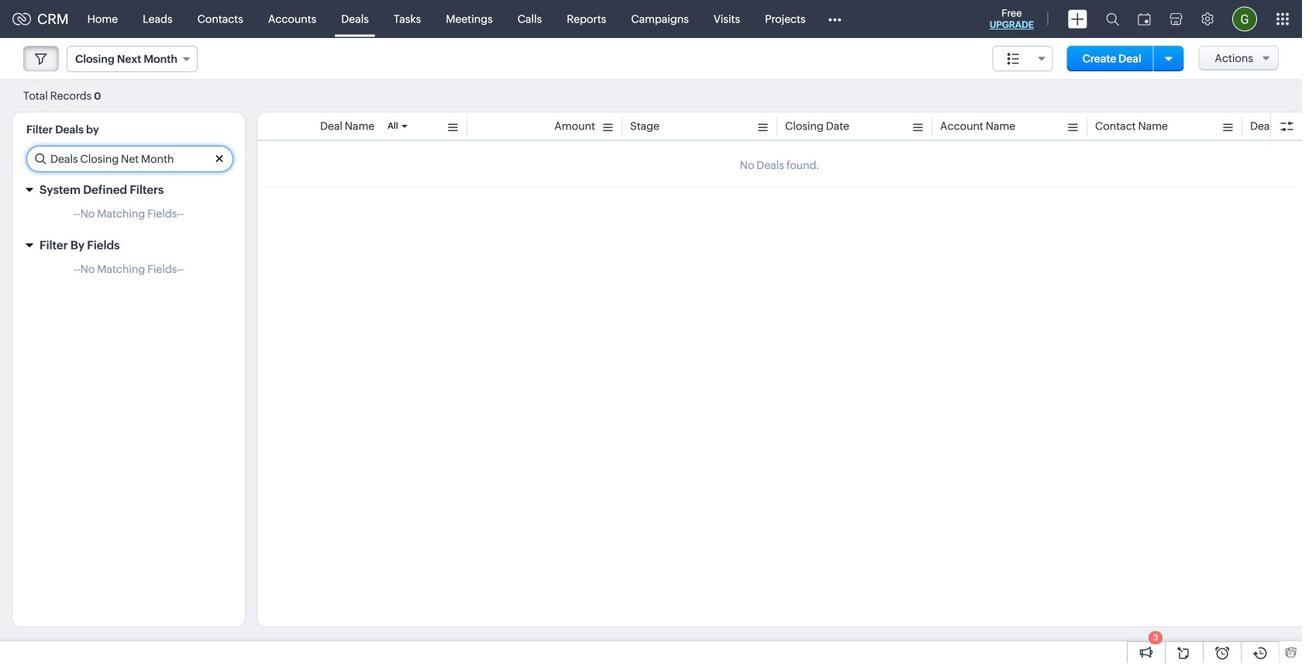 Task type: locate. For each thing, give the bounding box(es) containing it.
1 vertical spatial region
[[12, 259, 245, 287]]

Search text field
[[27, 147, 233, 171]]

size image
[[1008, 52, 1020, 66]]

search element
[[1097, 0, 1129, 38]]

create menu element
[[1059, 0, 1097, 38]]

0 vertical spatial region
[[12, 204, 245, 232]]

2 region from the top
[[12, 259, 245, 287]]

None field
[[67, 46, 198, 72], [993, 46, 1054, 71], [67, 46, 198, 72]]

region
[[12, 204, 245, 232], [12, 259, 245, 287]]



Task type: describe. For each thing, give the bounding box(es) containing it.
calendar image
[[1139, 13, 1152, 25]]

search image
[[1107, 12, 1120, 26]]

1 region from the top
[[12, 204, 245, 232]]

logo image
[[12, 13, 31, 25]]

profile image
[[1233, 7, 1258, 31]]

profile element
[[1224, 0, 1267, 38]]

Other Modules field
[[819, 7, 852, 31]]

none field size
[[993, 46, 1054, 71]]

create menu image
[[1069, 10, 1088, 28]]



